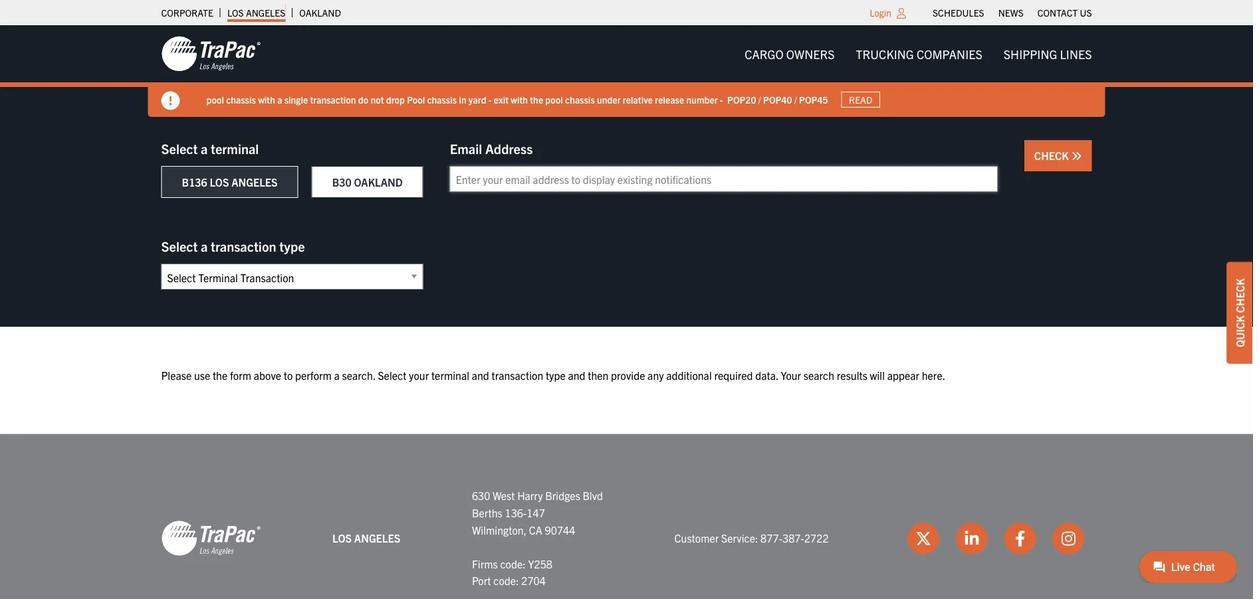 Task type: locate. For each thing, give the bounding box(es) containing it.
/ left pop45
[[795, 94, 797, 105]]

trucking companies link
[[846, 40, 993, 67]]

2 and from the left
[[568, 369, 586, 382]]

corporate link
[[161, 3, 213, 22]]

1 vertical spatial select
[[161, 238, 198, 254]]

2 chassis from the left
[[427, 94, 457, 105]]

select for select a terminal
[[161, 140, 198, 157]]

0 horizontal spatial oakland
[[299, 7, 341, 19]]

0 horizontal spatial chassis
[[226, 94, 256, 105]]

1 pool from the left
[[206, 94, 224, 105]]

0 horizontal spatial -
[[489, 94, 492, 105]]

any
[[648, 369, 664, 382]]

pool right exit
[[546, 94, 563, 105]]

schedules
[[933, 7, 985, 19]]

0 vertical spatial code:
[[500, 558, 526, 571]]

0 vertical spatial transaction
[[310, 94, 356, 105]]

1 horizontal spatial chassis
[[427, 94, 457, 105]]

2 los angeles image from the top
[[161, 520, 261, 558]]

code: up 2704
[[500, 558, 526, 571]]

0 vertical spatial the
[[530, 94, 543, 105]]

1 horizontal spatial -
[[720, 94, 723, 105]]

footer
[[0, 435, 1254, 600]]

0 vertical spatial menu bar
[[926, 3, 1099, 22]]

1 vertical spatial the
[[213, 369, 228, 382]]

pop40
[[763, 94, 792, 105]]

b136
[[182, 176, 207, 189]]

1 horizontal spatial pool
[[546, 94, 563, 105]]

select down b136
[[161, 238, 198, 254]]

/ right pop20 at the right top of page
[[759, 94, 761, 105]]

number
[[687, 94, 718, 105]]

banner containing cargo owners
[[0, 25, 1254, 117]]

chassis left in
[[427, 94, 457, 105]]

pool
[[206, 94, 224, 105], [546, 94, 563, 105]]

your
[[781, 369, 801, 382]]

2 - from the left
[[720, 94, 723, 105]]

light image
[[897, 8, 907, 19]]

chassis left single
[[226, 94, 256, 105]]

port
[[472, 575, 491, 588]]

1 vertical spatial terminal
[[432, 369, 470, 382]]

1 vertical spatial code:
[[494, 575, 519, 588]]

- left exit
[[489, 94, 492, 105]]

Email Address email field
[[450, 166, 998, 192]]

0 vertical spatial los angeles image
[[161, 35, 261, 72]]

lines
[[1060, 46, 1092, 61]]

0 vertical spatial type
[[279, 238, 305, 254]]

login
[[870, 7, 892, 19]]

1 horizontal spatial oakland
[[354, 176, 403, 189]]

0 horizontal spatial type
[[279, 238, 305, 254]]

select a terminal
[[161, 140, 259, 157]]

630
[[472, 490, 490, 503]]

b30 oakland
[[332, 176, 403, 189]]

-
[[489, 94, 492, 105], [720, 94, 723, 105]]

los
[[227, 7, 244, 19], [210, 176, 229, 189], [333, 532, 352, 545]]

1 vertical spatial type
[[546, 369, 566, 382]]

0 vertical spatial select
[[161, 140, 198, 157]]

1 los angeles image from the top
[[161, 35, 261, 72]]

1 vertical spatial transaction
[[211, 238, 276, 254]]

corporate
[[161, 7, 213, 19]]

0 horizontal spatial pool
[[206, 94, 224, 105]]

y258
[[528, 558, 553, 571]]

the right use
[[213, 369, 228, 382]]

1 and from the left
[[472, 369, 489, 382]]

1 horizontal spatial check
[[1234, 279, 1247, 313]]

los angeles image inside banner
[[161, 35, 261, 72]]

0 vertical spatial los angeles
[[227, 7, 286, 19]]

appear
[[888, 369, 920, 382]]

1 horizontal spatial terminal
[[432, 369, 470, 382]]

0 horizontal spatial check
[[1035, 149, 1072, 162]]

email
[[450, 140, 482, 157]]

0 horizontal spatial /
[[759, 94, 761, 105]]

1 vertical spatial oakland
[[354, 176, 403, 189]]

terminal up b136 los angeles
[[211, 140, 259, 157]]

oakland right "b30" on the left of the page
[[354, 176, 403, 189]]

berths
[[472, 507, 503, 520]]

shipping lines
[[1004, 46, 1092, 61]]

1 with from the left
[[258, 94, 275, 105]]

please
[[161, 369, 192, 382]]

1 vertical spatial menu bar
[[734, 40, 1103, 67]]

with right exit
[[511, 94, 528, 105]]

code:
[[500, 558, 526, 571], [494, 575, 519, 588]]

3 chassis from the left
[[565, 94, 595, 105]]

select left your
[[378, 369, 407, 382]]

please use the form above to perform a search. select your terminal and transaction type and then provide any additional required data. your search results will appear here.
[[161, 369, 946, 382]]

firms
[[472, 558, 498, 571]]

shipping lines link
[[993, 40, 1103, 67]]

0 horizontal spatial and
[[472, 369, 489, 382]]

0 horizontal spatial terminal
[[211, 140, 259, 157]]

0 vertical spatial check
[[1035, 149, 1072, 162]]

required
[[715, 369, 753, 382]]

with left single
[[258, 94, 275, 105]]

2 vertical spatial transaction
[[492, 369, 543, 382]]

check
[[1035, 149, 1072, 162], [1234, 279, 1247, 313]]

drop
[[386, 94, 405, 105]]

147
[[527, 507, 545, 520]]

the
[[530, 94, 543, 105], [213, 369, 228, 382]]

the inside banner
[[530, 94, 543, 105]]

footer containing 630 west harry bridges blvd
[[0, 435, 1254, 600]]

type
[[279, 238, 305, 254], [546, 369, 566, 382]]

above
[[254, 369, 281, 382]]

not
[[371, 94, 384, 105]]

1 vertical spatial los angeles image
[[161, 520, 261, 558]]

select a transaction type
[[161, 238, 305, 254]]

1 vertical spatial los
[[210, 176, 229, 189]]

angeles
[[246, 7, 286, 19], [232, 176, 278, 189], [354, 532, 401, 545]]

select
[[161, 140, 198, 157], [161, 238, 198, 254], [378, 369, 407, 382]]

companies
[[917, 46, 983, 61]]

banner
[[0, 25, 1254, 117]]

387-
[[783, 532, 805, 545]]

pool chassis with a single transaction  do not drop pool chassis in yard -  exit with the pool chassis under relative release number -  pop20 / pop40 / pop45
[[206, 94, 828, 105]]

oakland
[[299, 7, 341, 19], [354, 176, 403, 189]]

2 horizontal spatial chassis
[[565, 94, 595, 105]]

877-
[[761, 532, 783, 545]]

quick check link
[[1227, 262, 1254, 364]]

code: right the port
[[494, 575, 519, 588]]

los angeles image inside footer
[[161, 520, 261, 558]]

2 horizontal spatial transaction
[[492, 369, 543, 382]]

menu bar
[[926, 3, 1099, 22], [734, 40, 1103, 67]]

solid image
[[1072, 151, 1082, 162]]

cargo owners link
[[734, 40, 846, 67]]

1 horizontal spatial transaction
[[310, 94, 356, 105]]

terminal
[[211, 140, 259, 157], [432, 369, 470, 382]]

cargo
[[745, 46, 784, 61]]

the right exit
[[530, 94, 543, 105]]

chassis
[[226, 94, 256, 105], [427, 94, 457, 105], [565, 94, 595, 105]]

then
[[588, 369, 609, 382]]

los angeles image for footer containing 630 west harry bridges blvd
[[161, 520, 261, 558]]

136-
[[505, 507, 527, 520]]

yard
[[469, 94, 487, 105]]

0 vertical spatial terminal
[[211, 140, 259, 157]]

search
[[804, 369, 835, 382]]

with
[[258, 94, 275, 105], [511, 94, 528, 105]]

1 horizontal spatial los angeles
[[333, 532, 401, 545]]

trucking companies
[[856, 46, 983, 61]]

1 vertical spatial check
[[1234, 279, 1247, 313]]

los angeles image
[[161, 35, 261, 72], [161, 520, 261, 558]]

menu bar containing schedules
[[926, 3, 1099, 22]]

0 vertical spatial oakland
[[299, 7, 341, 19]]

2 / from the left
[[795, 94, 797, 105]]

1 horizontal spatial the
[[530, 94, 543, 105]]

pool right solid image
[[206, 94, 224, 105]]

1 vertical spatial angeles
[[232, 176, 278, 189]]

chassis left "under"
[[565, 94, 595, 105]]

menu bar up shipping
[[926, 3, 1099, 22]]

data.
[[756, 369, 779, 382]]

1 horizontal spatial /
[[795, 94, 797, 105]]

in
[[459, 94, 467, 105]]

0 horizontal spatial the
[[213, 369, 228, 382]]

and left then on the left bottom of page
[[568, 369, 586, 382]]

transaction inside banner
[[310, 94, 356, 105]]

- right number
[[720, 94, 723, 105]]

1 vertical spatial los angeles
[[333, 532, 401, 545]]

2 vertical spatial angeles
[[354, 532, 401, 545]]

90744
[[545, 524, 576, 537]]

oakland right los angeles link
[[299, 7, 341, 19]]

provide
[[611, 369, 645, 382]]

bridges
[[545, 490, 580, 503]]

firms code:  y258 port code:  2704
[[472, 558, 553, 588]]

b30
[[332, 176, 352, 189]]

los angeles image for banner containing cargo owners
[[161, 35, 261, 72]]

0 horizontal spatial with
[[258, 94, 275, 105]]

news
[[999, 7, 1024, 19]]

1 horizontal spatial and
[[568, 369, 586, 382]]

contact us link
[[1038, 3, 1092, 22]]

1 horizontal spatial with
[[511, 94, 528, 105]]

and right your
[[472, 369, 489, 382]]

select up b136
[[161, 140, 198, 157]]

terminal right your
[[432, 369, 470, 382]]

release
[[655, 94, 684, 105]]

search.
[[342, 369, 376, 382]]

ca
[[529, 524, 543, 537]]

menu bar down light icon
[[734, 40, 1103, 67]]



Task type: vqa. For each thing, say whether or not it's contained in the screenshot.
bottom Los
yes



Task type: describe. For each thing, give the bounding box(es) containing it.
wilmington,
[[472, 524, 527, 537]]

0 vertical spatial angeles
[[246, 7, 286, 19]]

additional
[[667, 369, 712, 382]]

do
[[358, 94, 369, 105]]

a up b136
[[201, 140, 208, 157]]

relative
[[623, 94, 653, 105]]

will
[[870, 369, 885, 382]]

customer
[[675, 532, 719, 545]]

630 west harry bridges blvd berths 136-147 wilmington, ca 90744
[[472, 490, 603, 537]]

west
[[493, 490, 515, 503]]

menu bar containing cargo owners
[[734, 40, 1103, 67]]

exit
[[494, 94, 509, 105]]

oakland link
[[299, 3, 341, 22]]

quick check
[[1234, 279, 1247, 348]]

2 pool from the left
[[546, 94, 563, 105]]

news link
[[999, 3, 1024, 22]]

to
[[284, 369, 293, 382]]

perform
[[295, 369, 332, 382]]

0 vertical spatial los
[[227, 7, 244, 19]]

0 horizontal spatial transaction
[[211, 238, 276, 254]]

shipping
[[1004, 46, 1058, 61]]

contact
[[1038, 7, 1078, 19]]

results
[[837, 369, 868, 382]]

quick
[[1234, 316, 1247, 348]]

b136 los angeles
[[182, 176, 278, 189]]

a down b136
[[201, 238, 208, 254]]

single
[[284, 94, 308, 105]]

los angeles inside footer
[[333, 532, 401, 545]]

service:
[[722, 532, 758, 545]]

2722
[[805, 532, 829, 545]]

a left single
[[277, 94, 282, 105]]

check inside "button"
[[1035, 149, 1072, 162]]

pool
[[407, 94, 425, 105]]

2 with from the left
[[511, 94, 528, 105]]

angeles inside footer
[[354, 532, 401, 545]]

use
[[194, 369, 210, 382]]

address
[[485, 140, 533, 157]]

solid image
[[161, 91, 180, 110]]

login link
[[870, 7, 892, 19]]

under
[[597, 94, 621, 105]]

check button
[[1025, 140, 1092, 172]]

owners
[[787, 46, 835, 61]]

1 - from the left
[[489, 94, 492, 105]]

a left search.
[[334, 369, 340, 382]]

los angeles link
[[227, 3, 286, 22]]

your
[[409, 369, 429, 382]]

0 horizontal spatial los angeles
[[227, 7, 286, 19]]

2704
[[522, 575, 546, 588]]

cargo owners
[[745, 46, 835, 61]]

contact us
[[1038, 7, 1092, 19]]

schedules link
[[933, 3, 985, 22]]

pop45
[[799, 94, 828, 105]]

select for select a transaction type
[[161, 238, 198, 254]]

2 vertical spatial los
[[333, 532, 352, 545]]

read link
[[842, 92, 880, 108]]

customer service: 877-387-2722
[[675, 532, 829, 545]]

1 chassis from the left
[[226, 94, 256, 105]]

1 / from the left
[[759, 94, 761, 105]]

here.
[[922, 369, 946, 382]]

1 horizontal spatial type
[[546, 369, 566, 382]]

form
[[230, 369, 251, 382]]

email address
[[450, 140, 533, 157]]

2 vertical spatial select
[[378, 369, 407, 382]]

blvd
[[583, 490, 603, 503]]

read
[[849, 94, 873, 106]]

us
[[1080, 7, 1092, 19]]

pop20
[[728, 94, 757, 105]]

harry
[[518, 490, 543, 503]]

trucking
[[856, 46, 914, 61]]



